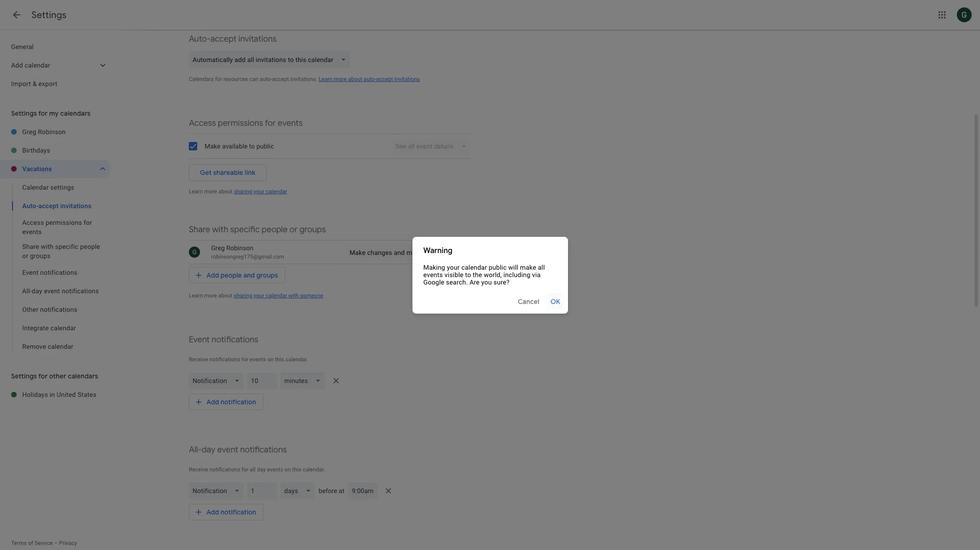 Task type: vqa. For each thing, say whether or not it's contained in the screenshot.
Junececi7@Gmail.Com tree item
no



Task type: locate. For each thing, give the bounding box(es) containing it.
more for learn more about sharing your calendar with someone
[[204, 293, 217, 299]]

for
[[215, 76, 222, 82], [38, 109, 48, 118], [265, 118, 276, 129], [84, 219, 92, 227], [242, 357, 249, 363], [38, 372, 48, 381], [242, 467, 249, 473]]

group containing calendar settings
[[0, 178, 111, 356]]

event up receive notifications for all day events on this calendar.
[[217, 445, 238, 456]]

greg for greg robinson robinsongreg175@gmail.com
[[211, 245, 225, 252]]

warning alert dialog
[[413, 237, 568, 314]]

group
[[0, 178, 111, 356]]

greg inside tree item
[[22, 128, 36, 136]]

and
[[244, 271, 255, 280]]

event
[[44, 288, 60, 295], [217, 445, 238, 456]]

can
[[249, 76, 258, 82]]

greg up robinsongreg175@gmail.com
[[211, 245, 225, 252]]

0 horizontal spatial permissions
[[46, 219, 82, 227]]

1 vertical spatial event notifications
[[189, 335, 258, 346]]

or inside tree
[[22, 252, 28, 260]]

all- inside settings for my calendars tree
[[22, 288, 32, 295]]

your inside making your calendar public will make all events visible to the world, including via google search. are you sure?
[[447, 264, 460, 271]]

to right available
[[249, 143, 255, 150]]

1 vertical spatial add notification
[[207, 509, 256, 517]]

1 vertical spatial or
[[22, 252, 28, 260]]

2 vertical spatial settings
[[11, 372, 37, 381]]

0 vertical spatial event
[[44, 288, 60, 295]]

ok button
[[547, 293, 564, 310]]

1 horizontal spatial event
[[189, 335, 210, 346]]

notification down "minutes in advance for notification" number field
[[221, 398, 256, 407]]

3 add from the top
[[207, 509, 219, 517]]

1 vertical spatial event
[[189, 335, 210, 346]]

calendar
[[266, 189, 287, 195], [462, 264, 487, 271], [266, 293, 287, 299], [50, 325, 76, 332], [48, 343, 73, 351]]

add notification
[[207, 398, 256, 407], [207, 509, 256, 517]]

2 vertical spatial groups
[[257, 271, 278, 280]]

1 horizontal spatial share
[[189, 225, 210, 235]]

1 vertical spatial add notification button
[[189, 504, 264, 521]]

share with specific people or groups inside settings for my calendars tree
[[22, 243, 100, 260]]

0 horizontal spatial day
[[32, 288, 42, 295]]

more down add people and groups button
[[204, 293, 217, 299]]

calendars right my at the left top
[[60, 109, 91, 118]]

1 add notification button from the top
[[189, 394, 264, 411]]

your down link on the top of page
[[254, 189, 265, 195]]

get
[[200, 169, 212, 177]]

integrate
[[22, 325, 49, 332]]

permissions up make available to public
[[218, 118, 263, 129]]

1 add from the top
[[207, 271, 219, 280]]

learn more about auto-accept invitations link
[[319, 76, 420, 82]]

1 vertical spatial add
[[207, 398, 219, 407]]

robinson inside tree item
[[38, 128, 66, 136]]

on
[[268, 357, 274, 363], [285, 467, 291, 473]]

your
[[254, 189, 265, 195], [447, 264, 460, 271], [254, 293, 265, 299]]

access inside settings for my calendars tree
[[22, 219, 44, 227]]

notification
[[221, 398, 256, 407], [221, 509, 256, 517]]

2 sharing from the top
[[234, 293, 252, 299]]

add notification button down "minutes in advance for notification" number field
[[189, 394, 264, 411]]

remove
[[22, 343, 46, 351]]

1 horizontal spatial all-day event notifications
[[189, 445, 287, 456]]

0 horizontal spatial event
[[44, 288, 60, 295]]

calendar. up "before" at bottom left
[[303, 467, 325, 473]]

sharing down add people and groups
[[234, 293, 252, 299]]

all-day event notifications inside group
[[22, 288, 99, 295]]

0 horizontal spatial greg
[[22, 128, 36, 136]]

accept
[[211, 34, 237, 44], [272, 76, 289, 82], [376, 76, 393, 82]]

1 vertical spatial groups
[[30, 252, 51, 260]]

0 horizontal spatial public
[[257, 143, 274, 150]]

all-day event notifications up receive notifications for all day events on this calendar.
[[189, 445, 287, 456]]

1 vertical spatial receive
[[189, 467, 208, 473]]

calendar inside making your calendar public will make all events visible to the world, including via google search. are you sure?
[[462, 264, 487, 271]]

all inside making your calendar public will make all events visible to the world, including via google search. are you sure?
[[538, 264, 545, 271]]

add notification button down days in advance for notification number field
[[189, 504, 264, 521]]

1 vertical spatial to
[[466, 271, 471, 279]]

1 vertical spatial day
[[202, 445, 215, 456]]

to left the
[[466, 271, 471, 279]]

notifications
[[40, 269, 77, 277], [62, 288, 99, 295], [40, 306, 77, 314], [212, 335, 258, 346], [210, 357, 240, 363], [240, 445, 287, 456], [210, 467, 240, 473]]

0 vertical spatial your
[[254, 189, 265, 195]]

2 horizontal spatial with
[[289, 293, 299, 299]]

1 vertical spatial calendars
[[68, 372, 98, 381]]

add notification down "minutes in advance for notification" number field
[[207, 398, 256, 407]]

share
[[189, 225, 210, 235], [22, 243, 39, 251]]

1 horizontal spatial this
[[292, 467, 302, 473]]

access permissions for events down settings
[[22, 219, 92, 236]]

warning heading
[[424, 245, 557, 256]]

0 vertical spatial calendars
[[60, 109, 91, 118]]

0 horizontal spatial auto-
[[260, 76, 272, 82]]

settings heading
[[32, 9, 67, 21]]

0 horizontal spatial with
[[41, 243, 53, 251]]

1 receive from the top
[[189, 357, 208, 363]]

1 horizontal spatial robinson
[[226, 245, 254, 252]]

warning
[[424, 246, 453, 255]]

make available to public
[[205, 143, 274, 150]]

more down the get
[[204, 189, 217, 195]]

0 vertical spatial robinson
[[38, 128, 66, 136]]

2 vertical spatial more
[[204, 293, 217, 299]]

events down calendar on the left top of the page
[[22, 228, 42, 236]]

events inside access permissions for events
[[22, 228, 42, 236]]

–
[[54, 541, 58, 547]]

learn down add people and groups button
[[189, 293, 203, 299]]

0 vertical spatial notification
[[221, 398, 256, 407]]

1 vertical spatial on
[[285, 467, 291, 473]]

this
[[275, 357, 284, 363], [292, 467, 302, 473]]

your up search.
[[447, 264, 460, 271]]

1 vertical spatial calendar.
[[303, 467, 325, 473]]

share with specific people or groups
[[189, 225, 326, 235], [22, 243, 100, 260]]

learn down the get
[[189, 189, 203, 195]]

1 horizontal spatial all
[[538, 264, 545, 271]]

tree
[[0, 38, 111, 93]]

1 notification from the top
[[221, 398, 256, 407]]

notification down days in advance for notification number field
[[221, 509, 256, 517]]

1 vertical spatial notification
[[221, 509, 256, 517]]

1 horizontal spatial groups
[[257, 271, 278, 280]]

the day before at 9am element
[[189, 481, 471, 502]]

0 vertical spatial public
[[257, 143, 274, 150]]

sharing your calendar with someone link
[[234, 293, 323, 299]]

settings for my calendars tree
[[0, 123, 111, 356]]

notification for notifications
[[221, 398, 256, 407]]

1 vertical spatial public
[[489, 264, 507, 271]]

calendar.
[[286, 357, 308, 363], [303, 467, 325, 473]]

0 vertical spatial people
[[262, 225, 288, 235]]

1 vertical spatial permissions
[[46, 219, 82, 227]]

with
[[212, 225, 228, 235], [41, 243, 53, 251], [289, 293, 299, 299]]

visible
[[445, 271, 464, 279]]

settings for settings for my calendars
[[11, 109, 37, 118]]

0 vertical spatial access permissions for events
[[189, 118, 303, 129]]

0 vertical spatial all-day event notifications
[[22, 288, 99, 295]]

1 horizontal spatial event
[[217, 445, 238, 456]]

0 vertical spatial settings
[[32, 9, 67, 21]]

add notification button for notifications
[[189, 394, 264, 411]]

0 vertical spatial specific
[[230, 225, 260, 235]]

settings for settings
[[32, 9, 67, 21]]

ok
[[551, 298, 561, 306]]

Minutes in advance for notification number field
[[251, 373, 274, 390]]

event notifications up 'other notifications' on the left bottom of page
[[22, 269, 77, 277]]

birthdays link
[[22, 141, 111, 160]]

sharing for sharing your calendar
[[234, 189, 252, 195]]

all-day event notifications up 'other notifications' on the left bottom of page
[[22, 288, 99, 295]]

access
[[189, 118, 216, 129], [22, 219, 44, 227]]

learn for learn more about sharing your calendar
[[189, 189, 203, 195]]

holidays in united states
[[22, 391, 97, 399]]

1 horizontal spatial specific
[[230, 225, 260, 235]]

1 vertical spatial people
[[80, 243, 100, 251]]

calendar settings
[[22, 184, 74, 191]]

0 vertical spatial invitations
[[239, 34, 277, 44]]

event notifications up receive notifications for events on this calendar.
[[189, 335, 258, 346]]

2 horizontal spatial people
[[262, 225, 288, 235]]

2 vertical spatial about
[[218, 293, 233, 299]]

other
[[49, 372, 66, 381]]

receive for event
[[189, 357, 208, 363]]

greg up birthdays
[[22, 128, 36, 136]]

events left visible
[[424, 271, 443, 279]]

0 vertical spatial learn
[[319, 76, 333, 82]]

robinsongreg175@gmail.com
[[211, 254, 284, 260]]

0 vertical spatial with
[[212, 225, 228, 235]]

0 horizontal spatial share
[[22, 243, 39, 251]]

access down calendar on the left top of the page
[[22, 219, 44, 227]]

go back image
[[11, 9, 22, 20]]

all up days in advance for notification number field
[[250, 467, 256, 473]]

holidays in united states tree item
[[0, 386, 111, 404]]

Days in advance for notification number field
[[251, 483, 274, 500]]

settings right go back image
[[32, 9, 67, 21]]

0 horizontal spatial to
[[249, 143, 255, 150]]

sharing
[[234, 189, 252, 195], [234, 293, 252, 299]]

invitations
[[239, 34, 277, 44], [395, 76, 420, 82]]

events
[[278, 118, 303, 129], [22, 228, 42, 236], [424, 271, 443, 279], [250, 357, 266, 363], [267, 467, 283, 473]]

0 horizontal spatial access
[[22, 219, 44, 227]]

robinson inside greg robinson robinsongreg175@gmail.com
[[226, 245, 254, 252]]

1 horizontal spatial public
[[489, 264, 507, 271]]

all
[[538, 264, 545, 271], [250, 467, 256, 473]]

10 minutes before element
[[189, 371, 471, 391]]

1 vertical spatial with
[[41, 243, 53, 251]]

1 add notification from the top
[[207, 398, 256, 407]]

1 vertical spatial share
[[22, 243, 39, 251]]

to
[[249, 143, 255, 150], [466, 271, 471, 279]]

0 vertical spatial all-
[[22, 288, 32, 295]]

tree item
[[0, 197, 111, 215]]

events inside making your calendar public will make all events visible to the world, including via google search. are you sure?
[[424, 271, 443, 279]]

calendars for settings for my calendars
[[60, 109, 91, 118]]

holidays in united states link
[[22, 386, 111, 404]]

add notification down days in advance for notification number field
[[207, 509, 256, 517]]

all right make
[[538, 264, 545, 271]]

1 horizontal spatial people
[[221, 271, 242, 280]]

greg
[[22, 128, 36, 136], [211, 245, 225, 252]]

access up make
[[189, 118, 216, 129]]

make
[[520, 264, 537, 271]]

2 vertical spatial learn
[[189, 293, 203, 299]]

2 notification from the top
[[221, 509, 256, 517]]

1 horizontal spatial permissions
[[218, 118, 263, 129]]

more right invitations.
[[334, 76, 347, 82]]

2 horizontal spatial accept
[[376, 76, 393, 82]]

1 vertical spatial share with specific people or groups
[[22, 243, 100, 260]]

0 vertical spatial receive
[[189, 357, 208, 363]]

settings up greg robinson
[[11, 109, 37, 118]]

2 add notification from the top
[[207, 509, 256, 517]]

2 add notification button from the top
[[189, 504, 264, 521]]

your for sharing your calendar with someone
[[254, 293, 265, 299]]

permissions down settings
[[46, 219, 82, 227]]

greg inside greg robinson robinsongreg175@gmail.com
[[211, 245, 225, 252]]

0 horizontal spatial invitations
[[239, 34, 277, 44]]

event up 'other notifications' on the left bottom of page
[[44, 288, 60, 295]]

1 horizontal spatial to
[[466, 271, 471, 279]]

calendars up 'states'
[[68, 372, 98, 381]]

auto-
[[260, 76, 272, 82], [364, 76, 376, 82]]

0 vertical spatial share with specific people or groups
[[189, 225, 326, 235]]

0 horizontal spatial access permissions for events
[[22, 219, 92, 236]]

1 vertical spatial your
[[447, 264, 460, 271]]

events up "minutes in advance for notification" number field
[[250, 357, 266, 363]]

2 receive from the top
[[189, 467, 208, 473]]

general
[[11, 43, 34, 50]]

event inside settings for my calendars tree
[[22, 269, 39, 277]]

remove calendar
[[22, 343, 73, 351]]

other notifications
[[22, 306, 77, 314]]

more for learn more about sharing your calendar
[[204, 189, 217, 195]]

holidays
[[22, 391, 48, 399]]

0 horizontal spatial all-
[[22, 288, 32, 295]]

event notifications
[[22, 269, 77, 277], [189, 335, 258, 346]]

greg robinson tree item
[[0, 123, 111, 141]]

1 vertical spatial access permissions for events
[[22, 219, 92, 236]]

greg robinson robinsongreg175@gmail.com
[[211, 245, 284, 260]]

0 horizontal spatial all
[[250, 467, 256, 473]]

learn right invitations.
[[319, 76, 333, 82]]

access permissions for events
[[189, 118, 303, 129], [22, 219, 92, 236]]

0 vertical spatial access
[[189, 118, 216, 129]]

2 vertical spatial day
[[257, 467, 266, 473]]

calendar. up 10 minutes before element
[[286, 357, 308, 363]]

1 vertical spatial all-day event notifications
[[189, 445, 287, 456]]

0 horizontal spatial event notifications
[[22, 269, 77, 277]]

sharing down link on the top of page
[[234, 189, 252, 195]]

settings up holidays
[[11, 372, 37, 381]]

calendars
[[60, 109, 91, 118], [68, 372, 98, 381]]

your down and
[[254, 293, 265, 299]]

greg robinson
[[22, 128, 66, 136]]

search.
[[446, 279, 468, 286]]

0 vertical spatial add notification button
[[189, 394, 264, 411]]

2 vertical spatial with
[[289, 293, 299, 299]]

receive notifications for events on this calendar.
[[189, 357, 308, 363]]

0 vertical spatial add
[[207, 271, 219, 280]]

0 horizontal spatial all-day event notifications
[[22, 288, 99, 295]]

0 horizontal spatial groups
[[30, 252, 51, 260]]

robinson down "settings for my calendars"
[[38, 128, 66, 136]]

settings
[[32, 9, 67, 21], [11, 109, 37, 118], [11, 372, 37, 381]]

1 horizontal spatial access permissions for events
[[189, 118, 303, 129]]

1 horizontal spatial on
[[285, 467, 291, 473]]

receive
[[189, 357, 208, 363], [189, 467, 208, 473]]

public right available
[[257, 143, 274, 150]]

vacations tree item
[[0, 160, 111, 178]]

specific
[[230, 225, 260, 235], [55, 243, 78, 251]]

0 vertical spatial permissions
[[218, 118, 263, 129]]

groups
[[300, 225, 326, 235], [30, 252, 51, 260], [257, 271, 278, 280]]

get shareable link
[[200, 169, 256, 177]]

sharing your calendar link
[[234, 189, 287, 195]]

1 vertical spatial greg
[[211, 245, 225, 252]]

permissions inside settings for my calendars tree
[[46, 219, 82, 227]]

in
[[50, 391, 55, 399]]

access permissions for events up make available to public
[[189, 118, 303, 129]]

0 vertical spatial greg
[[22, 128, 36, 136]]

all-day event notifications
[[22, 288, 99, 295], [189, 445, 287, 456]]

1 sharing from the top
[[234, 189, 252, 195]]

people inside the share with specific people or groups
[[80, 243, 100, 251]]

&
[[33, 80, 37, 88]]

robinson for greg robinson
[[38, 128, 66, 136]]

public up sure?
[[489, 264, 507, 271]]

1 horizontal spatial share with specific people or groups
[[189, 225, 326, 235]]

0 vertical spatial share
[[189, 225, 210, 235]]

public inside making your calendar public will make all events visible to the world, including via google search. are you sure?
[[489, 264, 507, 271]]

2 add from the top
[[207, 398, 219, 407]]

0 vertical spatial add notification
[[207, 398, 256, 407]]

robinson up robinsongreg175@gmail.com
[[226, 245, 254, 252]]



Task type: describe. For each thing, give the bounding box(es) containing it.
settings for other calendars
[[11, 372, 98, 381]]

public for to
[[257, 143, 274, 150]]

cancel
[[518, 298, 540, 306]]

for inside tree
[[84, 219, 92, 227]]

cancel button
[[515, 293, 543, 310]]

groups inside button
[[257, 271, 278, 280]]

with inside settings for my calendars tree
[[41, 243, 53, 251]]

receive notifications for all day events on this calendar.
[[189, 467, 325, 473]]

other
[[22, 306, 38, 314]]

import & export
[[11, 80, 57, 88]]

united
[[57, 391, 76, 399]]

are
[[470, 279, 480, 286]]

you
[[482, 279, 492, 286]]

link
[[245, 169, 256, 177]]

add for notifications
[[207, 398, 219, 407]]

my
[[49, 109, 59, 118]]

robinson for greg robinson robinsongreg175@gmail.com
[[226, 245, 254, 252]]

2 horizontal spatial day
[[257, 467, 266, 473]]

the
[[473, 271, 483, 279]]

add people and groups button
[[189, 267, 286, 284]]

public for calendar
[[489, 264, 507, 271]]

integrate calendar
[[22, 325, 76, 332]]

add inside button
[[207, 271, 219, 280]]

will
[[509, 264, 519, 271]]

birthdays tree item
[[0, 141, 111, 160]]

0 vertical spatial to
[[249, 143, 255, 150]]

add notification button for day
[[189, 504, 264, 521]]

0 vertical spatial about
[[348, 76, 363, 82]]

1 vertical spatial this
[[292, 467, 302, 473]]

calendars for resources can auto-accept invitations. learn more about auto-accept invitations
[[189, 76, 420, 82]]

calendars
[[189, 76, 214, 82]]

access permissions for events inside settings for my calendars tree
[[22, 219, 92, 236]]

add notification for day
[[207, 509, 256, 517]]

privacy
[[59, 541, 77, 547]]

before at
[[319, 488, 345, 495]]

1 auto- from the left
[[260, 76, 272, 82]]

1 vertical spatial event
[[217, 445, 238, 456]]

birthdays
[[22, 147, 50, 154]]

making
[[424, 264, 445, 271]]

auto-
[[189, 34, 211, 44]]

someone
[[300, 293, 323, 299]]

add for day
[[207, 509, 219, 517]]

world,
[[484, 271, 502, 279]]

including
[[504, 271, 531, 279]]

add notification for notifications
[[207, 398, 256, 407]]

events down invitations.
[[278, 118, 303, 129]]

calendar
[[22, 184, 49, 191]]

add people and groups
[[207, 271, 278, 280]]

import
[[11, 80, 31, 88]]

1 horizontal spatial all-
[[189, 445, 202, 456]]

vacations
[[22, 165, 52, 173]]

specific inside the share with specific people or groups
[[55, 243, 78, 251]]

settings for my calendars
[[11, 109, 91, 118]]

at
[[339, 488, 345, 495]]

0 vertical spatial calendar.
[[286, 357, 308, 363]]

1 horizontal spatial event notifications
[[189, 335, 258, 346]]

get shareable link button
[[189, 164, 267, 181]]

sharing for sharing your calendar with someone
[[234, 293, 252, 299]]

share inside the share with specific people or groups
[[22, 243, 39, 251]]

2 horizontal spatial groups
[[300, 225, 326, 235]]

1 horizontal spatial accept
[[272, 76, 289, 82]]

via
[[532, 271, 541, 279]]

people inside button
[[221, 271, 242, 280]]

day inside settings for my calendars tree
[[32, 288, 42, 295]]

settings
[[50, 184, 74, 191]]

0 vertical spatial more
[[334, 76, 347, 82]]

calendars for settings for other calendars
[[68, 372, 98, 381]]

learn more about sharing your calendar with someone
[[189, 293, 323, 299]]

to inside making your calendar public will make all events visible to the world, including via google search. are you sure?
[[466, 271, 471, 279]]

before
[[319, 488, 337, 495]]

0 vertical spatial on
[[268, 357, 274, 363]]

receive for all-
[[189, 467, 208, 473]]

about for sharing your calendar
[[218, 189, 233, 195]]

available
[[222, 143, 248, 150]]

groups inside the share with specific people or groups
[[30, 252, 51, 260]]

1 horizontal spatial day
[[202, 445, 215, 456]]

about for sharing your calendar with someone
[[218, 293, 233, 299]]

0 horizontal spatial accept
[[211, 34, 237, 44]]

1 horizontal spatial with
[[212, 225, 228, 235]]

2 auto- from the left
[[364, 76, 376, 82]]

1 vertical spatial invitations
[[395, 76, 420, 82]]

of
[[28, 541, 33, 547]]

sure?
[[494, 279, 510, 286]]

event notifications inside group
[[22, 269, 77, 277]]

notification for day
[[221, 509, 256, 517]]

vacations link
[[22, 160, 95, 178]]

tree containing general
[[0, 38, 111, 93]]

event inside settings for my calendars tree
[[44, 288, 60, 295]]

make
[[205, 143, 221, 150]]

terms
[[11, 541, 27, 547]]

greg for greg robinson
[[22, 128, 36, 136]]

0 vertical spatial or
[[290, 225, 298, 235]]

google
[[424, 279, 445, 286]]

export
[[38, 80, 57, 88]]

resources
[[224, 76, 248, 82]]

settings for settings for other calendars
[[11, 372, 37, 381]]

shareable
[[213, 169, 243, 177]]

service
[[35, 541, 53, 547]]

auto-accept invitations
[[189, 34, 277, 44]]

learn more about sharing your calendar
[[189, 189, 287, 195]]

terms of service – privacy
[[11, 541, 77, 547]]

states
[[78, 391, 97, 399]]

making your calendar public will make all events visible to the world, including via google search. are you sure?
[[424, 264, 545, 286]]

events up days in advance for notification number field
[[267, 467, 283, 473]]

privacy link
[[59, 541, 77, 547]]

invitations.
[[290, 76, 318, 82]]

your for sharing your calendar
[[254, 189, 265, 195]]

0 horizontal spatial this
[[275, 357, 284, 363]]

learn for learn more about sharing your calendar with someone
[[189, 293, 203, 299]]

1 vertical spatial all
[[250, 467, 256, 473]]

terms of service link
[[11, 541, 53, 547]]



